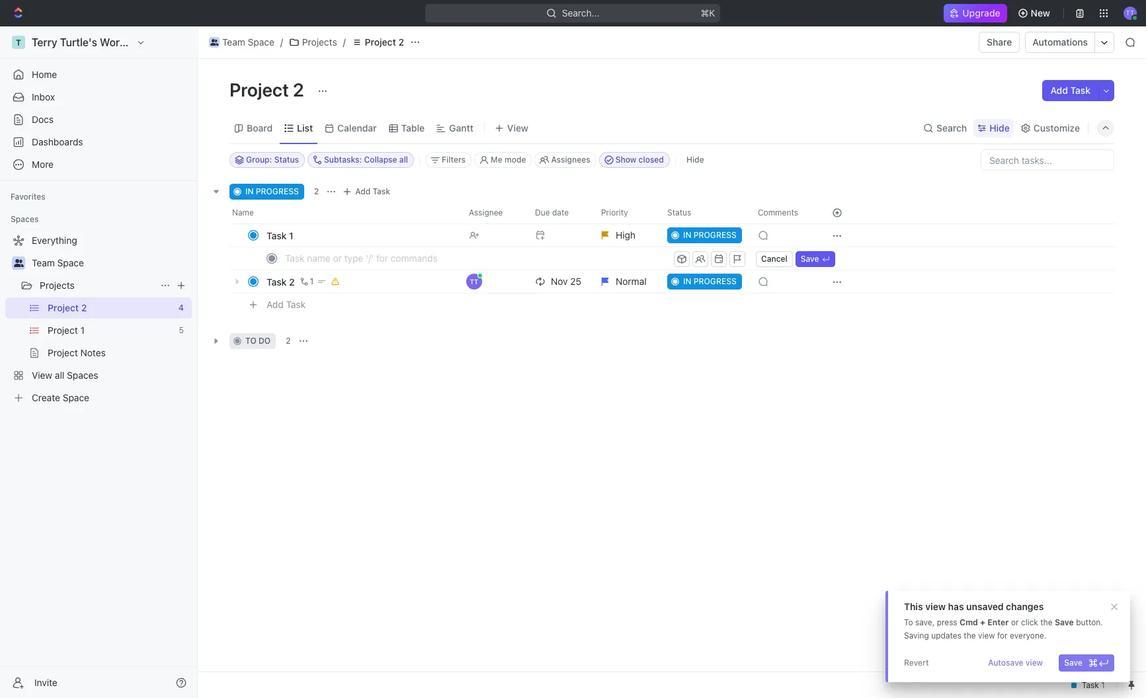 Task type: locate. For each thing, give the bounding box(es) containing it.
view
[[926, 601, 946, 613], [978, 631, 995, 641], [1026, 658, 1043, 668]]

1 vertical spatial user group image
[[14, 259, 23, 267]]

2 vertical spatial progress
[[694, 276, 737, 286]]

view down +
[[978, 631, 995, 641]]

progress for normal
[[694, 276, 737, 286]]

add task for bottom add task button
[[267, 299, 306, 310]]

1 vertical spatial space
[[57, 257, 84, 269]]

0 vertical spatial space
[[248, 36, 274, 48]]

0 vertical spatial tt button
[[1120, 3, 1141, 24]]

in progress button
[[659, 224, 750, 247], [659, 270, 750, 294]]

tree containing everything
[[5, 230, 192, 409]]

add task button up the name dropdown button
[[339, 184, 396, 200]]

spaces
[[11, 214, 39, 224], [67, 370, 98, 381]]

project 2 link
[[348, 34, 407, 50], [48, 298, 173, 319]]

team
[[222, 36, 245, 48], [32, 257, 55, 269]]

view all spaces link
[[5, 365, 189, 386]]

1 horizontal spatial /
[[343, 36, 346, 48]]

1 vertical spatial save button
[[1059, 655, 1115, 672]]

user group image inside team space link
[[210, 39, 218, 46]]

2 vertical spatial in
[[683, 276, 692, 286]]

0 vertical spatial add task button
[[1043, 80, 1099, 101]]

1 vertical spatial status
[[667, 208, 691, 218]]

1 vertical spatial team
[[32, 257, 55, 269]]

in up "name"
[[245, 187, 254, 196]]

0 vertical spatial projects link
[[286, 34, 340, 50]]

view for view
[[507, 122, 528, 133]]

2 in progress button from the top
[[659, 270, 750, 294]]

hide right the search
[[990, 122, 1010, 133]]

save left button.
[[1055, 618, 1074, 628]]

progress
[[256, 187, 299, 196], [694, 230, 737, 240], [694, 276, 737, 286]]

project 2 inside sidebar navigation
[[48, 302, 87, 314]]

task inside "task 1" link
[[267, 230, 287, 241]]

project 2
[[365, 36, 404, 48], [230, 79, 308, 101], [48, 302, 87, 314]]

has
[[948, 601, 964, 613]]

0 horizontal spatial add
[[267, 299, 284, 310]]

1 vertical spatial tt button
[[461, 270, 527, 294]]

add task up customize
[[1051, 85, 1091, 96]]

save right cancel
[[801, 254, 819, 264]]

1 horizontal spatial save button
[[1059, 655, 1115, 672]]

docs
[[32, 114, 54, 125]]

tt button
[[1120, 3, 1141, 24], [461, 270, 527, 294]]

add task down task 2
[[267, 299, 306, 310]]

autosave
[[988, 658, 1024, 668]]

unsaved
[[966, 601, 1004, 613]]

view all spaces
[[32, 370, 98, 381]]

1 vertical spatial view
[[32, 370, 52, 381]]

task
[[1071, 85, 1091, 96], [373, 187, 390, 196], [267, 230, 287, 241], [267, 276, 287, 287], [286, 299, 306, 310]]

in progress button for high
[[659, 224, 750, 247]]

status right priority dropdown button
[[667, 208, 691, 218]]

2 horizontal spatial add task button
[[1043, 80, 1099, 101]]

in for high
[[683, 230, 692, 240]]

add task down the subtasks: collapse all
[[355, 187, 390, 196]]

status inside dropdown button
[[667, 208, 691, 218]]

2 vertical spatial project 2
[[48, 302, 87, 314]]

customize button
[[1017, 119, 1084, 137]]

2 horizontal spatial 1
[[310, 276, 314, 286]]

high
[[616, 230, 636, 241]]

docs link
[[5, 109, 192, 130]]

2 horizontal spatial add task
[[1051, 85, 1091, 96]]

saving
[[904, 631, 929, 641]]

0 vertical spatial all
[[399, 155, 408, 165]]

1
[[289, 230, 293, 241], [310, 276, 314, 286], [80, 325, 85, 336]]

in progress button for normal
[[659, 270, 750, 294]]

add task button down task 2
[[261, 297, 311, 313]]

0 vertical spatial tt
[[1126, 9, 1135, 17]]

sidebar navigation
[[0, 26, 200, 698]]

1 vertical spatial save
[[1055, 618, 1074, 628]]

0 vertical spatial team space
[[222, 36, 274, 48]]

view up save,
[[926, 601, 946, 613]]

1 vertical spatial hide
[[687, 155, 704, 165]]

in right normal
[[683, 276, 692, 286]]

1 up project notes
[[80, 325, 85, 336]]

spaces down project notes
[[67, 370, 98, 381]]

0 vertical spatial save button
[[796, 251, 835, 267]]

create space
[[32, 392, 89, 403]]

1 inside button
[[310, 276, 314, 286]]

hide right "closed"
[[687, 155, 704, 165]]

collapse
[[364, 155, 397, 165]]

1 vertical spatial spaces
[[67, 370, 98, 381]]

0 vertical spatial the
[[1041, 618, 1053, 628]]

view inside tree
[[32, 370, 52, 381]]

cancel button
[[756, 251, 793, 267]]

0 horizontal spatial team space link
[[32, 253, 189, 274]]

to
[[904, 618, 913, 628]]

gantt
[[449, 122, 474, 133]]

project 1
[[48, 325, 85, 336]]

assignees
[[551, 155, 590, 165]]

2 vertical spatial in progress
[[683, 276, 737, 286]]

closed
[[639, 155, 664, 165]]

2 vertical spatial add task
[[267, 299, 306, 310]]

1 horizontal spatial add
[[355, 187, 371, 196]]

tt
[[1126, 9, 1135, 17], [470, 278, 479, 286]]

1 horizontal spatial project 2 link
[[348, 34, 407, 50]]

1 horizontal spatial status
[[667, 208, 691, 218]]

add for bottom add task button
[[267, 299, 284, 310]]

the right click
[[1041, 618, 1053, 628]]

1 horizontal spatial add task
[[355, 187, 390, 196]]

tree
[[5, 230, 192, 409]]

0 horizontal spatial team space
[[32, 257, 84, 269]]

0 vertical spatial team space link
[[206, 34, 278, 50]]

1 vertical spatial all
[[55, 370, 64, 381]]

1 horizontal spatial projects
[[302, 36, 337, 48]]

1 horizontal spatial project 2
[[230, 79, 308, 101]]

assignee
[[469, 208, 503, 218]]

more
[[32, 159, 54, 170]]

team space inside tree
[[32, 257, 84, 269]]

upgrade
[[963, 7, 1001, 19]]

0 vertical spatial add task
[[1051, 85, 1091, 96]]

view for this
[[926, 601, 946, 613]]

0 horizontal spatial hide
[[687, 155, 704, 165]]

this
[[904, 601, 923, 613]]

add up customize
[[1051, 85, 1068, 96]]

0 horizontal spatial add task
[[267, 299, 306, 310]]

view down everyone.
[[1026, 658, 1043, 668]]

2 horizontal spatial add
[[1051, 85, 1068, 96]]

task up customize
[[1071, 85, 1091, 96]]

show closed
[[616, 155, 664, 165]]

task 1
[[267, 230, 293, 241]]

tree inside sidebar navigation
[[5, 230, 192, 409]]

button.
[[1076, 618, 1103, 628]]

autosave view button
[[983, 655, 1049, 672]]

all up create space
[[55, 370, 64, 381]]

1 vertical spatial in progress
[[683, 230, 737, 240]]

user group image
[[210, 39, 218, 46], [14, 259, 23, 267]]

0 horizontal spatial projects link
[[40, 275, 155, 296]]

1 vertical spatial in
[[683, 230, 692, 240]]

0 horizontal spatial add task button
[[261, 297, 311, 313]]

do
[[259, 336, 271, 346]]

projects
[[302, 36, 337, 48], [40, 280, 75, 291]]

2 vertical spatial 1
[[80, 325, 85, 336]]

1 vertical spatial tt
[[470, 278, 479, 286]]

list link
[[294, 119, 313, 137]]

0 horizontal spatial view
[[926, 601, 946, 613]]

comments button
[[750, 202, 816, 224]]

all right collapse
[[399, 155, 408, 165]]

0 vertical spatial save
[[801, 254, 819, 264]]

add up the name dropdown button
[[355, 187, 371, 196]]

0 vertical spatial add
[[1051, 85, 1068, 96]]

add task button up customize
[[1043, 80, 1099, 101]]

1 horizontal spatial view
[[507, 122, 528, 133]]

1 horizontal spatial team
[[222, 36, 245, 48]]

save button
[[796, 251, 835, 267], [1059, 655, 1115, 672]]

1 vertical spatial add task button
[[339, 184, 396, 200]]

1 vertical spatial team space link
[[32, 253, 189, 274]]

save inside 'this view has unsaved changes to save, press cmd + enter or click the save button. saving updates the view for everyone.'
[[1055, 618, 1074, 628]]

1 in progress button from the top
[[659, 224, 750, 247]]

share button
[[979, 32, 1020, 53]]

in
[[245, 187, 254, 196], [683, 230, 692, 240], [683, 276, 692, 286]]

terry turtle's workspace
[[32, 36, 155, 48]]

1 vertical spatial the
[[964, 631, 976, 641]]

0 vertical spatial user group image
[[210, 39, 218, 46]]

0 horizontal spatial all
[[55, 370, 64, 381]]

task down collapse
[[373, 187, 390, 196]]

0 horizontal spatial 1
[[80, 325, 85, 336]]

2 vertical spatial add
[[267, 299, 284, 310]]

view inside autosave view button
[[1026, 658, 1043, 668]]

0 horizontal spatial projects
[[40, 280, 75, 291]]

add
[[1051, 85, 1068, 96], [355, 187, 371, 196], [267, 299, 284, 310]]

invite
[[34, 677, 57, 688]]

1 vertical spatial projects
[[40, 280, 75, 291]]

0 horizontal spatial team
[[32, 257, 55, 269]]

view inside button
[[507, 122, 528, 133]]

0 vertical spatial in progress button
[[659, 224, 750, 247]]

high button
[[593, 224, 659, 247]]

cancel
[[761, 254, 788, 264]]

automations button
[[1026, 32, 1095, 52]]

projects link
[[286, 34, 340, 50], [40, 275, 155, 296]]

show
[[616, 155, 637, 165]]

favorites
[[11, 192, 45, 202]]

0 horizontal spatial project 2 link
[[48, 298, 173, 319]]

0 vertical spatial 1
[[289, 230, 293, 241]]

the down cmd
[[964, 631, 976, 641]]

1 / from the left
[[280, 36, 283, 48]]

save button right cancel button
[[796, 251, 835, 267]]

due
[[535, 208, 550, 218]]

view up create
[[32, 370, 52, 381]]

0 vertical spatial hide
[[990, 122, 1010, 133]]

1 vertical spatial team space
[[32, 257, 84, 269]]

autosave view
[[988, 658, 1043, 668]]

1 up task 2
[[289, 230, 293, 241]]

project
[[365, 36, 396, 48], [230, 79, 289, 101], [48, 302, 79, 314], [48, 325, 78, 336], [48, 347, 78, 359]]

view up mode
[[507, 122, 528, 133]]

save down button.
[[1064, 658, 1083, 668]]

name button
[[230, 202, 461, 224]]

hide
[[990, 122, 1010, 133], [687, 155, 704, 165]]

1 horizontal spatial add task button
[[339, 184, 396, 200]]

1 right task 2
[[310, 276, 314, 286]]

view for autosave
[[1026, 658, 1043, 668]]

0 horizontal spatial spaces
[[11, 214, 39, 224]]

2 vertical spatial add task button
[[261, 297, 311, 313]]

team space link
[[206, 34, 278, 50], [32, 253, 189, 274]]

1 vertical spatial progress
[[694, 230, 737, 240]]

1 vertical spatial view
[[978, 631, 995, 641]]

0 vertical spatial team
[[222, 36, 245, 48]]

mode
[[505, 155, 526, 165]]

cmd
[[960, 618, 978, 628]]

0 vertical spatial view
[[926, 601, 946, 613]]

status right group: at left
[[274, 155, 299, 165]]

0 vertical spatial project 2 link
[[348, 34, 407, 50]]

1 horizontal spatial tt button
[[1120, 3, 1141, 24]]

calendar link
[[335, 119, 377, 137]]

in down status dropdown button
[[683, 230, 692, 240]]

add down task 2
[[267, 299, 284, 310]]

0 horizontal spatial tt button
[[461, 270, 527, 294]]

click
[[1021, 618, 1038, 628]]

save button down button.
[[1059, 655, 1115, 672]]

spaces down the favorites button
[[11, 214, 39, 224]]

1 horizontal spatial user group image
[[210, 39, 218, 46]]

2 horizontal spatial view
[[1026, 658, 1043, 668]]

add task for top add task button
[[1051, 85, 1091, 96]]

task up task 2
[[267, 230, 287, 241]]

add for top add task button
[[1051, 85, 1068, 96]]

1 inside sidebar navigation
[[80, 325, 85, 336]]

1 vertical spatial project 2 link
[[48, 298, 173, 319]]

status button
[[659, 202, 750, 224]]

team space
[[222, 36, 274, 48], [32, 257, 84, 269]]

0 vertical spatial project 2
[[365, 36, 404, 48]]

1 horizontal spatial projects link
[[286, 34, 340, 50]]



Task type: describe. For each thing, give the bounding box(es) containing it.
view button
[[490, 112, 533, 144]]

hide inside dropdown button
[[990, 122, 1010, 133]]

1 vertical spatial add task
[[355, 187, 390, 196]]

group:
[[246, 155, 272, 165]]

progress for high
[[694, 230, 737, 240]]

table
[[401, 122, 425, 133]]

show closed button
[[599, 152, 670, 168]]

more button
[[5, 154, 192, 175]]

1 vertical spatial add
[[355, 187, 371, 196]]

in progress for normal
[[683, 276, 737, 286]]

user group image inside tree
[[14, 259, 23, 267]]

1 horizontal spatial tt
[[1126, 9, 1135, 17]]

home link
[[5, 64, 192, 85]]

Search tasks... text field
[[982, 150, 1114, 170]]

filters
[[442, 155, 466, 165]]

0 vertical spatial projects
[[302, 36, 337, 48]]

0 vertical spatial in
[[245, 187, 254, 196]]

or
[[1011, 618, 1019, 628]]

filters button
[[425, 152, 472, 168]]

0 vertical spatial in progress
[[245, 187, 299, 196]]

1 for project 1
[[80, 325, 85, 336]]

for
[[997, 631, 1008, 641]]

4
[[179, 303, 184, 313]]

workspace
[[100, 36, 155, 48]]

⌘k
[[701, 7, 715, 19]]

assignees button
[[535, 152, 596, 168]]

new button
[[1012, 3, 1058, 24]]

spaces inside view all spaces link
[[67, 370, 98, 381]]

t
[[16, 37, 21, 47]]

save,
[[915, 618, 935, 628]]

1 horizontal spatial team space link
[[206, 34, 278, 50]]

hide inside button
[[687, 155, 704, 165]]

task down "1" button
[[286, 299, 306, 310]]

due date button
[[527, 202, 593, 224]]

2 horizontal spatial project 2
[[365, 36, 404, 48]]

0 horizontal spatial the
[[964, 631, 976, 641]]

to do
[[245, 336, 271, 346]]

2 vertical spatial space
[[63, 392, 89, 403]]

automations
[[1033, 36, 1088, 48]]

updates
[[931, 631, 962, 641]]

team inside sidebar navigation
[[32, 257, 55, 269]]

1 vertical spatial project 2
[[230, 79, 308, 101]]

1 horizontal spatial the
[[1041, 618, 1053, 628]]

to
[[245, 336, 256, 346]]

create space link
[[5, 388, 189, 409]]

home
[[32, 69, 57, 80]]

enter
[[988, 618, 1009, 628]]

in progress for high
[[683, 230, 737, 240]]

project 1 link
[[48, 320, 174, 341]]

table link
[[399, 119, 425, 137]]

1 for task 1
[[289, 230, 293, 241]]

2 inside tree
[[81, 302, 87, 314]]

board link
[[244, 119, 273, 137]]

revert button
[[899, 655, 934, 672]]

search
[[937, 122, 967, 133]]

+
[[980, 618, 986, 628]]

everything
[[32, 235, 77, 246]]

5
[[179, 325, 184, 335]]

subtasks: collapse all
[[324, 155, 408, 165]]

name
[[232, 208, 254, 218]]

group: status
[[246, 155, 299, 165]]

list
[[297, 122, 313, 133]]

Task name or type '/' for commands text field
[[285, 247, 671, 269]]

2 vertical spatial save
[[1064, 658, 1083, 668]]

task 1 link
[[263, 226, 458, 245]]

projects inside sidebar navigation
[[40, 280, 75, 291]]

me
[[491, 155, 502, 165]]

task left "1" button
[[267, 276, 287, 287]]

share
[[987, 36, 1012, 48]]

2 / from the left
[[343, 36, 346, 48]]

1 horizontal spatial all
[[399, 155, 408, 165]]

date
[[552, 208, 569, 218]]

0 vertical spatial spaces
[[11, 214, 39, 224]]

normal button
[[593, 270, 659, 294]]

turtle's
[[60, 36, 97, 48]]

0 horizontal spatial save button
[[796, 251, 835, 267]]

customize
[[1034, 122, 1080, 133]]

1 horizontal spatial view
[[978, 631, 995, 641]]

press
[[937, 618, 958, 628]]

priority
[[601, 208, 628, 218]]

1 button
[[297, 275, 316, 288]]

0 horizontal spatial tt
[[470, 278, 479, 286]]

search...
[[562, 7, 600, 19]]

everyone.
[[1010, 631, 1047, 641]]

gantt link
[[447, 119, 474, 137]]

0 vertical spatial status
[[274, 155, 299, 165]]

due date
[[535, 208, 569, 218]]

this view has unsaved changes to save, press cmd + enter or click the save button. saving updates the view for everyone.
[[904, 601, 1103, 641]]

me mode button
[[474, 152, 532, 168]]

everything link
[[5, 230, 189, 251]]

terry
[[32, 36, 57, 48]]

1 horizontal spatial team space
[[222, 36, 274, 48]]

changes
[[1006, 601, 1044, 613]]

upgrade link
[[944, 4, 1007, 22]]

dashboards link
[[5, 132, 192, 153]]

view for view all spaces
[[32, 370, 52, 381]]

normal
[[616, 276, 647, 287]]

calendar
[[337, 122, 377, 133]]

view button
[[490, 119, 533, 137]]

assignee button
[[461, 202, 527, 224]]

all inside view all spaces link
[[55, 370, 64, 381]]

task 2
[[267, 276, 295, 287]]

terry turtle's workspace, , element
[[12, 36, 25, 49]]

0 vertical spatial progress
[[256, 187, 299, 196]]

subtasks:
[[324, 155, 362, 165]]

project notes link
[[48, 343, 189, 364]]

in for normal
[[683, 276, 692, 286]]

favorites button
[[5, 189, 51, 205]]

project notes
[[48, 347, 106, 359]]

new
[[1031, 7, 1050, 19]]

hide button
[[681, 152, 709, 168]]

create
[[32, 392, 60, 403]]

revert
[[904, 658, 929, 668]]

comments
[[758, 208, 798, 218]]



Task type: vqa. For each thing, say whether or not it's contained in the screenshot.
tasks...
no



